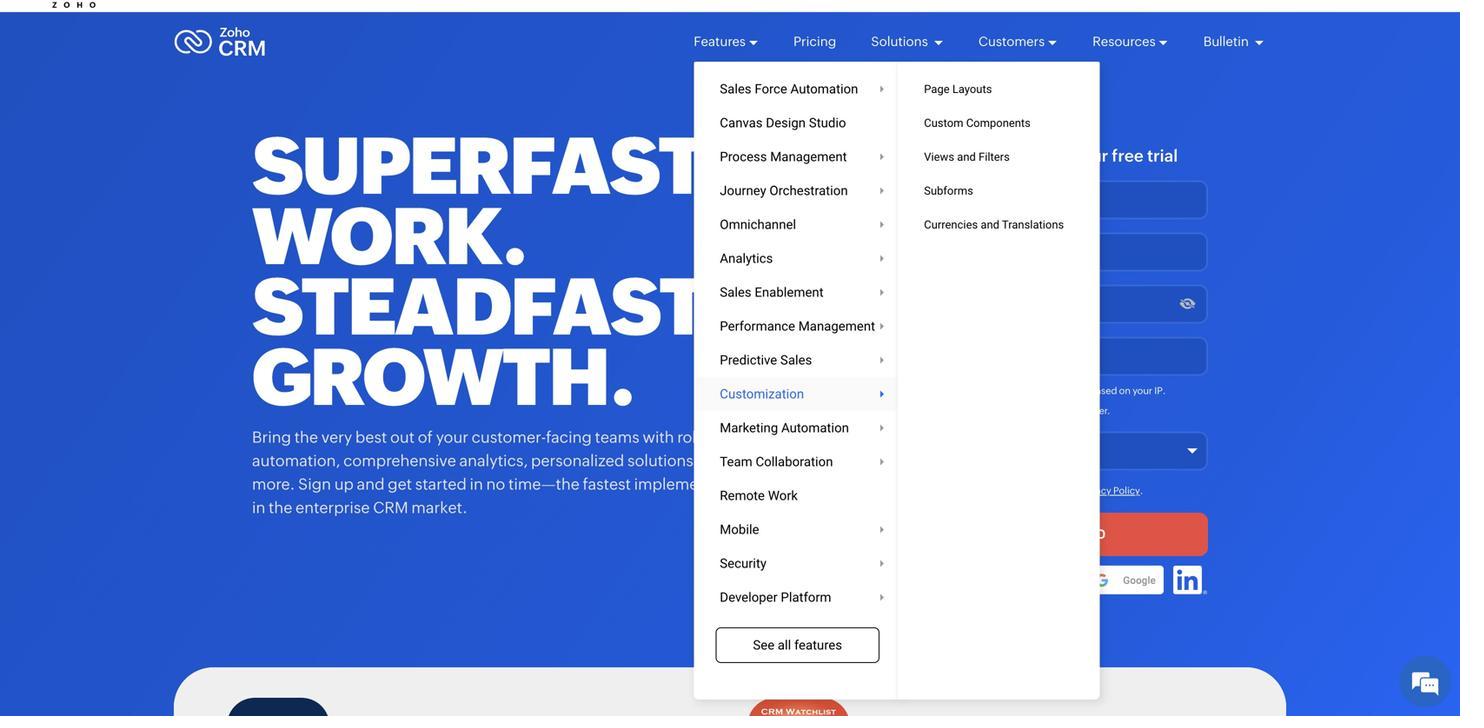 Task type: describe. For each thing, give the bounding box(es) containing it.
get started with your free trial
[[943, 146, 1178, 165]]

privacy policy link
[[1079, 486, 1140, 496]]

personalized
[[531, 452, 624, 470]]

predictive sales link
[[694, 343, 902, 377]]

platform
[[781, 590, 832, 605]]

sign
[[298, 476, 331, 493]]

see all features
[[753, 638, 842, 653]]

data center.
[[1058, 406, 1111, 416]]

policy
[[1114, 486, 1140, 496]]

remote
[[720, 488, 765, 503]]

data
[[1058, 406, 1077, 416]]

custom components
[[924, 116, 1031, 130]]

see all features link
[[716, 628, 880, 663]]

and right up
[[357, 476, 385, 493]]

currencies and translations link
[[898, 208, 1100, 242]]

automation,
[[252, 452, 340, 470]]

mobile link
[[694, 513, 902, 547]]

0 vertical spatial automation
[[791, 81, 858, 96]]

trial
[[1147, 146, 1178, 165]]

journey
[[720, 183, 766, 198]]

security link
[[694, 547, 902, 581]]

center.
[[1079, 406, 1111, 416]]

customization
[[720, 386, 804, 402]]

studio
[[809, 115, 846, 130]]

omnichannel
[[720, 217, 796, 232]]

your inside superfast work. steadfast growth. bring the very best out of your customer-facing teams with robust automation, comprehensive analytics, personalized solutions, and more. sign up and get started in no time—the fastest implementation in the enterprise crm market.
[[436, 429, 469, 446]]

resources link
[[1093, 18, 1169, 65]]

solutions link
[[871, 18, 944, 65]]

0 vertical spatial your
[[1073, 146, 1108, 165]]

performance management
[[720, 319, 875, 334]]

of
[[418, 429, 433, 446]]

page layouts
[[924, 83, 992, 96]]

crm
[[373, 499, 408, 517]]

currencies
[[924, 218, 978, 231]]

force
[[755, 81, 787, 96]]

page
[[924, 83, 950, 96]]

resources
[[1093, 34, 1156, 49]]

more.
[[252, 476, 295, 493]]

subforms link
[[898, 174, 1100, 208]]

comprehensive
[[343, 452, 456, 470]]

performance
[[720, 319, 795, 334]]

implementation
[[634, 476, 750, 493]]

features link
[[694, 18, 759, 65]]

all
[[778, 638, 791, 653]]

features
[[694, 34, 746, 49]]

sales for sales enablement
[[720, 285, 752, 300]]

layouts
[[953, 83, 992, 96]]

subforms
[[924, 184, 974, 197]]

marketing
[[720, 420, 778, 436]]

pricing link
[[794, 18, 837, 65]]

privacy
[[1079, 486, 1112, 496]]

omnichannel link
[[694, 208, 902, 242]]

predictive
[[720, 353, 777, 368]]

bring
[[252, 429, 291, 446]]

developer platform
[[720, 590, 832, 605]]

privacy policy .
[[1079, 486, 1143, 496]]

remote work link
[[694, 479, 902, 513]]

management for performance management
[[799, 319, 875, 334]]

teams
[[595, 429, 640, 446]]

and inside views and filters "link"
[[957, 150, 976, 163]]

started inside superfast work. steadfast growth. bring the very best out of your customer-facing teams with robust automation, comprehensive analytics, personalized solutions, and more. sign up and get started in no time—the fastest implementation in the enterprise crm market.
[[415, 476, 467, 493]]

very
[[321, 429, 352, 446]]

superfast work. steadfast growth. bring the very best out of your customer-facing teams with robust automation, comprehensive analytics, personalized solutions, and more. sign up and get started in no time—the fastest implementation in the enterprise crm market.
[[252, 121, 750, 517]]

components
[[966, 116, 1031, 130]]

based on your ip .
[[1090, 386, 1166, 396]]

work.
[[252, 192, 526, 282]]

on
[[1119, 386, 1131, 396]]

performance management link
[[694, 309, 902, 343]]

see
[[753, 638, 775, 653]]

views
[[924, 150, 955, 163]]

sales enablement
[[720, 285, 824, 300]]

journey orchestration
[[720, 183, 848, 198]]

free
[[1112, 146, 1144, 165]]

facing
[[546, 429, 592, 446]]

1 horizontal spatial with
[[1035, 146, 1069, 165]]

analytics
[[720, 251, 773, 266]]

best
[[355, 429, 387, 446]]

developer
[[720, 590, 778, 605]]

ip
[[1155, 386, 1163, 396]]



Task type: vqa. For each thing, say whether or not it's contained in the screenshot.
Process Management Management
yes



Task type: locate. For each thing, give the bounding box(es) containing it.
solutions,
[[628, 452, 698, 470]]

sales down performance management link
[[781, 353, 812, 368]]

translations
[[1002, 218, 1064, 231]]

customers
[[979, 34, 1045, 49]]

views and filters link
[[898, 140, 1100, 174]]

0 horizontal spatial your
[[436, 429, 469, 446]]

market.
[[412, 499, 468, 517]]

team collaboration link
[[694, 445, 902, 479]]

in
[[470, 476, 483, 493], [252, 499, 266, 517]]

1 horizontal spatial started
[[975, 146, 1031, 165]]

based
[[1090, 386, 1117, 396]]

started down custom components link
[[975, 146, 1031, 165]]

2 horizontal spatial your
[[1133, 386, 1153, 396]]

1 vertical spatial your
[[1133, 386, 1153, 396]]

bulletin link
[[1204, 18, 1265, 65]]

0 horizontal spatial started
[[415, 476, 467, 493]]

views and filters
[[924, 150, 1010, 163]]

custom components link
[[898, 106, 1100, 140]]

0 vertical spatial started
[[975, 146, 1031, 165]]

out
[[390, 429, 415, 446]]

0 horizontal spatial in
[[252, 499, 266, 517]]

up
[[334, 476, 354, 493]]

1 vertical spatial in
[[252, 499, 266, 517]]

and right the "views"
[[957, 150, 976, 163]]

1 horizontal spatial your
[[1073, 146, 1108, 165]]

the up automation,
[[294, 429, 318, 446]]

your right the of
[[436, 429, 469, 446]]

with inside superfast work. steadfast growth. bring the very best out of your customer-facing teams with robust automation, comprehensive analytics, personalized solutions, and more. sign up and get started in no time—the fastest implementation in the enterprise crm market.
[[643, 429, 674, 446]]

management for process management
[[770, 149, 847, 164]]

team
[[720, 454, 753, 469]]

automation
[[791, 81, 858, 96], [781, 420, 849, 436]]

features
[[795, 638, 842, 653]]

sales force automation link
[[694, 72, 902, 106]]

0 vertical spatial .
[[1163, 386, 1166, 396]]

None submit
[[913, 513, 1208, 556]]

1 vertical spatial management
[[799, 319, 875, 334]]

sales up canvas
[[720, 81, 752, 96]]

1 vertical spatial the
[[269, 499, 292, 517]]

with right "filters"
[[1035, 146, 1069, 165]]

marketing automation link
[[694, 411, 902, 445]]

custom
[[924, 116, 964, 130]]

the down the more.
[[269, 499, 292, 517]]

. right the on
[[1163, 386, 1166, 396]]

canvas design studio link
[[694, 106, 902, 140]]

steadfast
[[252, 262, 706, 352]]

sales down analytics
[[720, 285, 752, 300]]

management down sales enablement link
[[799, 319, 875, 334]]

1 vertical spatial sales
[[720, 285, 752, 300]]

1 vertical spatial started
[[415, 476, 467, 493]]

get
[[388, 476, 412, 493]]

process management link
[[694, 140, 902, 174]]

management up orchestration
[[770, 149, 847, 164]]

work
[[768, 488, 798, 503]]

and inside currencies and translations "link"
[[981, 218, 1000, 231]]

0 vertical spatial the
[[294, 429, 318, 446]]

analytics link
[[694, 242, 902, 276]]

mobile
[[720, 522, 759, 537]]

time—the
[[509, 476, 580, 493]]

and down robust
[[701, 452, 729, 470]]

get
[[943, 146, 971, 165]]

design
[[766, 115, 806, 130]]

1 vertical spatial .
[[1140, 486, 1143, 496]]

remote work
[[720, 488, 798, 503]]

journey orchestration link
[[694, 174, 902, 208]]

1 vertical spatial with
[[643, 429, 674, 446]]

developer platform link
[[694, 581, 902, 615]]

0 vertical spatial with
[[1035, 146, 1069, 165]]

automation down customization link
[[781, 420, 849, 436]]

automation up studio at the top
[[791, 81, 858, 96]]

your left free on the right top of the page
[[1073, 146, 1108, 165]]

0 horizontal spatial the
[[269, 499, 292, 517]]

in down the more.
[[252, 499, 266, 517]]

.
[[1163, 386, 1166, 396], [1140, 486, 1143, 496]]

growth.
[[252, 333, 634, 422]]

0 vertical spatial management
[[770, 149, 847, 164]]

enablement
[[755, 285, 824, 300]]

bulletin
[[1204, 34, 1252, 49]]

0 horizontal spatial with
[[643, 429, 674, 446]]

0 vertical spatial in
[[470, 476, 483, 493]]

your
[[1073, 146, 1108, 165], [1133, 386, 1153, 396], [436, 429, 469, 446]]

canvas
[[720, 115, 763, 130]]

collaboration
[[756, 454, 833, 469]]

canvas design studio
[[720, 115, 846, 130]]

started up the market.
[[415, 476, 467, 493]]

0 vertical spatial sales
[[720, 81, 752, 96]]

process
[[720, 149, 767, 164]]

customer-
[[472, 429, 546, 446]]

team collaboration
[[720, 454, 833, 469]]

filters
[[979, 150, 1010, 163]]

sales force automation
[[720, 81, 858, 96]]

orchestration
[[770, 183, 848, 198]]

1 vertical spatial automation
[[781, 420, 849, 436]]

currencies and translations
[[924, 218, 1064, 231]]

and
[[957, 150, 976, 163], [981, 218, 1000, 231], [701, 452, 729, 470], [357, 476, 385, 493]]

2 vertical spatial sales
[[781, 353, 812, 368]]

and down subforms 'link'
[[981, 218, 1000, 231]]

zoho crm logo image
[[174, 23, 266, 61]]

in left no
[[470, 476, 483, 493]]

2 vertical spatial your
[[436, 429, 469, 446]]

process management
[[720, 149, 847, 164]]

fastest
[[583, 476, 631, 493]]

0 horizontal spatial .
[[1140, 486, 1143, 496]]

with up solutions,
[[643, 429, 674, 446]]

sales for sales force automation
[[720, 81, 752, 96]]

predictive sales
[[720, 353, 812, 368]]

1 horizontal spatial .
[[1163, 386, 1166, 396]]

. right privacy
[[1140, 486, 1143, 496]]

your left the 'ip' on the right bottom
[[1133, 386, 1153, 396]]

sales
[[720, 81, 752, 96], [720, 285, 752, 300], [781, 353, 812, 368]]

1 horizontal spatial the
[[294, 429, 318, 446]]

security
[[720, 556, 767, 571]]

page layouts link
[[898, 72, 1100, 106]]

1 horizontal spatial in
[[470, 476, 483, 493]]



